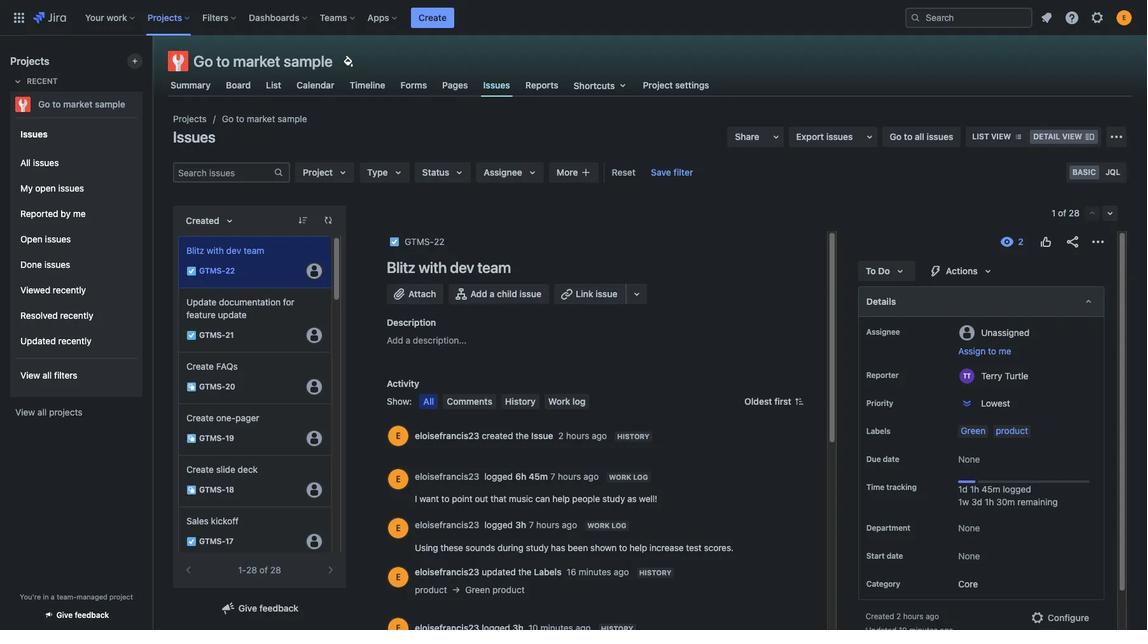 Task type: describe. For each thing, give the bounding box(es) containing it.
issues inside my open issues link
[[58, 182, 84, 193]]

turtle
[[1005, 370, 1029, 381]]

3d
[[972, 497, 983, 508]]

projects button
[[144, 7, 195, 28]]

18
[[225, 485, 234, 495]]

6h
[[516, 471, 527, 482]]

viewed recently link
[[15, 278, 138, 303]]

copy link to issue image
[[442, 236, 452, 246]]

all issues link
[[15, 150, 138, 176]]

due date
[[867, 455, 900, 464]]

list for list
[[266, 80, 281, 90]]

appswitcher icon image
[[11, 10, 27, 25]]

to down 'board' link
[[236, 113, 244, 124]]

issues for export issues
[[827, 131, 853, 142]]

work log button
[[545, 394, 590, 409]]

project for project settings
[[643, 80, 673, 90]]

log for ago
[[612, 522, 627, 530]]

2 horizontal spatial issues
[[484, 79, 510, 90]]

created for created
[[186, 215, 220, 226]]

banner containing your work
[[0, 0, 1148, 36]]

all for all issues
[[20, 157, 31, 168]]

gtms-20
[[199, 382, 235, 392]]

1 vertical spatial market
[[63, 99, 93, 110]]

0 vertical spatial go to market sample
[[194, 52, 333, 70]]

1 issue from the left
[[520, 288, 542, 299]]

2 vertical spatial sample
[[278, 113, 307, 124]]

1 horizontal spatial give feedback button
[[213, 598, 306, 619]]

green product
[[466, 584, 525, 595]]

recently for resolved recently
[[60, 310, 93, 321]]

0 vertical spatial study
[[603, 493, 625, 504]]

search image
[[911, 12, 921, 23]]

import and bulk change issues image
[[1110, 129, 1125, 145]]

save filter button
[[644, 162, 701, 183]]

your work button
[[81, 7, 140, 28]]

gtms- for create slide deck
[[199, 485, 225, 495]]

0 horizontal spatial of
[[260, 565, 268, 576]]

1 vertical spatial sample
[[95, 99, 125, 110]]

work inside button
[[549, 396, 571, 407]]

2 vertical spatial go to market sample
[[222, 113, 307, 124]]

comments
[[447, 396, 493, 407]]

list for list view
[[973, 132, 990, 141]]

link issue button
[[555, 284, 627, 304]]

issues for open issues
[[45, 233, 71, 244]]

view all projects link
[[10, 401, 143, 424]]

refresh image
[[323, 215, 334, 225]]

these
[[441, 542, 463, 553]]

due
[[867, 455, 882, 464]]

oldest first
[[745, 396, 792, 407]]

your
[[85, 12, 104, 23]]

go to market sample inside go to market sample link
[[38, 99, 125, 110]]

open issues link
[[15, 227, 138, 252]]

1 horizontal spatial of
[[1059, 208, 1067, 218]]

reported by me link
[[15, 201, 138, 227]]

add for add a description...
[[387, 335, 403, 346]]

summary
[[171, 80, 211, 90]]

update
[[218, 309, 247, 320]]

more button
[[549, 162, 599, 183]]

you're in a team-managed project
[[20, 593, 133, 601]]

during
[[498, 542, 524, 553]]

gtms-21
[[199, 331, 234, 340]]

using
[[415, 542, 438, 553]]

configure
[[1048, 612, 1090, 623]]

done issues
[[20, 259, 70, 270]]

create project image
[[130, 56, 140, 66]]

filters
[[203, 12, 229, 23]]

1 horizontal spatial with
[[419, 258, 447, 276]]

1 vertical spatial projects
[[10, 55, 49, 67]]

sub task image for create slide deck
[[187, 485, 197, 495]]

sub task image
[[187, 382, 197, 392]]

forms
[[401, 80, 427, 90]]

1 horizontal spatial blitz
[[387, 258, 416, 276]]

add to starred image
[[139, 97, 154, 112]]

0 horizontal spatial feedback
[[75, 611, 109, 620]]

work log inside work log button
[[549, 396, 586, 407]]

create button
[[411, 7, 455, 28]]

create for create one-pager
[[187, 413, 214, 423]]

1 vertical spatial team
[[478, 258, 511, 276]]

sales
[[187, 516, 209, 527]]

date for start date
[[887, 551, 904, 561]]

board link
[[223, 74, 253, 97]]

1 vertical spatial 2
[[897, 612, 902, 621]]

1 vertical spatial labels
[[534, 567, 562, 577]]

viewed
[[20, 284, 50, 295]]

more
[[557, 167, 578, 178]]

shortcuts
[[574, 80, 615, 91]]

0 vertical spatial 1h
[[971, 484, 980, 495]]

0 horizontal spatial a
[[51, 593, 55, 601]]

my
[[20, 182, 33, 193]]

1d
[[959, 484, 968, 495]]

newest first image
[[794, 397, 805, 407]]

recent
[[27, 76, 58, 86]]

actions
[[947, 265, 978, 276]]

projects for the projects link
[[173, 113, 207, 124]]

22 inside gtms-22 link
[[434, 236, 445, 247]]

can
[[536, 493, 550, 504]]

task image
[[187, 537, 197, 547]]

faqs
[[216, 361, 238, 372]]

0 vertical spatial gtms-22
[[405, 236, 445, 247]]

1 horizontal spatial help
[[630, 542, 648, 553]]

create for create slide deck
[[187, 464, 214, 475]]

0 horizontal spatial issues
[[20, 128, 48, 139]]

1 horizontal spatial blitz with dev team
[[387, 258, 511, 276]]

Search field
[[906, 7, 1033, 28]]

to right want in the left bottom of the page
[[442, 493, 450, 504]]

done
[[20, 259, 42, 270]]

actions image
[[1091, 234, 1107, 250]]

description...
[[413, 335, 467, 346]]

a for child
[[490, 288, 495, 299]]

view all filters
[[20, 370, 77, 380]]

deck
[[238, 464, 258, 475]]

feature
[[187, 309, 216, 320]]

logged inside 1d 1h 45m logged 1w 3d 1h 30m remaining
[[1004, 484, 1032, 495]]

go right open export issues dropdown icon
[[890, 131, 902, 142]]

start
[[867, 551, 885, 561]]

0 horizontal spatial give feedback button
[[36, 605, 117, 626]]

reported
[[20, 208, 58, 219]]

0 horizontal spatial gtms-22
[[199, 266, 235, 276]]

gtms-18
[[199, 485, 234, 495]]

0 horizontal spatial 22
[[225, 266, 235, 276]]

eloisefrancis23 created the issue 2 hours ago
[[415, 430, 607, 441]]

1 vertical spatial 1h
[[985, 497, 995, 508]]

1 horizontal spatial feedback
[[260, 603, 299, 614]]

using these sounds during study has been shown to help increase test scores.
[[415, 542, 734, 553]]

update
[[187, 297, 217, 308]]

all for projects
[[38, 407, 47, 418]]

0 vertical spatial all
[[915, 131, 925, 142]]

point
[[452, 493, 473, 504]]

create for create
[[419, 12, 447, 23]]

all issues
[[20, 157, 59, 168]]

go down 'board' link
[[222, 113, 234, 124]]

settings
[[676, 80, 710, 90]]

3 eloisefrancis23 from the top
[[415, 520, 480, 531]]

sounds
[[466, 542, 495, 553]]

0 horizontal spatial go to market sample link
[[10, 92, 138, 117]]

to inside button
[[989, 346, 997, 357]]

timeline link
[[347, 74, 388, 97]]

0 vertical spatial with
[[207, 245, 224, 256]]

as
[[628, 493, 637, 504]]

unassigned
[[982, 327, 1030, 338]]

3h
[[516, 520, 527, 531]]

update documentation for feature update
[[187, 297, 295, 320]]

one-
[[216, 413, 236, 423]]

1 horizontal spatial dev
[[450, 258, 475, 276]]

gtms- for create faqs
[[199, 382, 225, 392]]

1 horizontal spatial 28
[[270, 565, 281, 576]]

work log for hours
[[609, 473, 649, 481]]

music
[[509, 493, 533, 504]]

department pin to top. only you can see pinned fields. image
[[914, 523, 924, 533]]

set background color image
[[341, 53, 356, 69]]

export issues
[[797, 131, 853, 142]]

i
[[415, 493, 417, 504]]

1 horizontal spatial 7
[[551, 471, 556, 482]]

order by image
[[222, 213, 237, 229]]

minutes
[[579, 567, 612, 577]]

view for view all filters
[[20, 370, 40, 380]]

terry
[[982, 370, 1003, 381]]

terry turtle
[[982, 370, 1029, 381]]

jql
[[1106, 167, 1121, 177]]

0 vertical spatial task image
[[390, 237, 400, 247]]

30m
[[997, 497, 1016, 508]]

45m for 6h
[[529, 471, 548, 482]]

work
[[107, 12, 127, 23]]

0 vertical spatial help
[[553, 493, 570, 504]]

link issue
[[576, 288, 618, 299]]

logged for i want to point out that music can help people study as well!
[[485, 471, 513, 482]]

notifications image
[[1040, 10, 1055, 25]]

0 horizontal spatial 7
[[529, 520, 534, 531]]

status button
[[415, 162, 471, 183]]

reporter
[[867, 371, 899, 380]]

1 vertical spatial assignee
[[867, 327, 901, 337]]

pager
[[236, 413, 259, 423]]

list link
[[264, 74, 284, 97]]

status
[[422, 167, 450, 178]]

to right shown
[[620, 542, 628, 553]]

project settings link
[[641, 74, 712, 97]]

issues for done issues
[[44, 259, 70, 270]]

task image for blitz with dev team
[[187, 266, 197, 276]]

task image for update documentation for feature update
[[187, 330, 197, 341]]

has
[[551, 542, 566, 553]]

1 horizontal spatial go to market sample link
[[222, 111, 307, 127]]

0 vertical spatial blitz with dev team
[[187, 245, 264, 256]]

1 horizontal spatial labels
[[867, 427, 891, 436]]

save
[[651, 167, 672, 178]]

view for view all projects
[[15, 407, 35, 418]]

projects for projects dropdown button
[[148, 12, 182, 23]]

green for green product
[[466, 584, 490, 595]]

assign to me button
[[959, 345, 1092, 358]]

test
[[687, 542, 702, 553]]

log inside button
[[573, 396, 586, 407]]



Task type: vqa. For each thing, say whether or not it's contained in the screenshot.
Change View image
no



Task type: locate. For each thing, give the bounding box(es) containing it.
created
[[482, 430, 513, 441]]

2
[[559, 430, 564, 441], [897, 612, 902, 621]]

gtms- up "update"
[[199, 266, 225, 276]]

group containing issues
[[15, 117, 138, 396]]

open export issues dropdown image
[[862, 129, 878, 145]]

menu bar
[[417, 394, 592, 409]]

none for start date
[[959, 551, 981, 561]]

with down created popup button
[[207, 245, 224, 256]]

45m right 6h
[[529, 471, 548, 482]]

0 horizontal spatial with
[[207, 245, 224, 256]]

2 eloisefrancis23 from the top
[[415, 471, 480, 482]]

2 vertical spatial work
[[588, 522, 610, 530]]

add a child issue
[[471, 288, 542, 299]]

work up issue
[[549, 396, 571, 407]]

1 vertical spatial recently
[[60, 310, 93, 321]]

history up eloisefrancis23 created the issue 2 hours ago
[[505, 396, 536, 407]]

1 vertical spatial work
[[609, 473, 632, 481]]

gtms- down sales kickoff
[[199, 537, 225, 547]]

0 vertical spatial project
[[643, 80, 673, 90]]

0 horizontal spatial product
[[415, 584, 447, 595]]

work for ago
[[588, 522, 610, 530]]

out
[[475, 493, 488, 504]]

me for assign to me
[[999, 346, 1012, 357]]

1 vertical spatial study
[[526, 542, 549, 553]]

add left child
[[471, 288, 488, 299]]

all up my
[[20, 157, 31, 168]]

1 horizontal spatial gtms-22
[[405, 236, 445, 247]]

none down green link
[[959, 454, 981, 465]]

open
[[35, 182, 56, 193]]

1 horizontal spatial log
[[612, 522, 627, 530]]

add down description
[[387, 335, 403, 346]]

1 eloisefrancis23 from the top
[[415, 430, 480, 441]]

task image up "update"
[[187, 266, 197, 276]]

pages
[[443, 80, 468, 90]]

0 vertical spatial projects
[[148, 12, 182, 23]]

1 vertical spatial none
[[959, 523, 981, 533]]

study left has
[[526, 542, 549, 553]]

log
[[573, 396, 586, 407], [634, 473, 649, 481], [612, 522, 627, 530]]

reports
[[526, 80, 559, 90]]

2 vertical spatial recently
[[58, 335, 91, 346]]

projects inside dropdown button
[[148, 12, 182, 23]]

the left issue
[[516, 430, 529, 441]]

task image
[[390, 237, 400, 247], [187, 266, 197, 276], [187, 330, 197, 341]]

go
[[194, 52, 213, 70], [38, 99, 50, 110], [222, 113, 234, 124], [890, 131, 902, 142]]

gtms-22 link
[[405, 234, 445, 250]]

created for created 2 hours ago
[[866, 612, 895, 621]]

2 horizontal spatial product
[[997, 425, 1029, 436]]

study
[[603, 493, 625, 504], [526, 542, 549, 553]]

add a description...
[[387, 335, 467, 346]]

project for project
[[303, 167, 333, 178]]

create inside button
[[419, 12, 447, 23]]

issues for all issues
[[33, 157, 59, 168]]

0 vertical spatial logged
[[485, 471, 513, 482]]

0 horizontal spatial study
[[526, 542, 549, 553]]

list inside tab list
[[266, 80, 281, 90]]

0 horizontal spatial 45m
[[529, 471, 548, 482]]

logged 6h 45m 7 hours ago
[[485, 471, 599, 482]]

work log for ago
[[588, 522, 627, 530]]

to down recent
[[52, 99, 61, 110]]

feedback
[[260, 603, 299, 614], [75, 611, 109, 620]]

all left filters
[[43, 370, 52, 380]]

show:
[[387, 396, 412, 407]]

0 horizontal spatial log
[[573, 396, 586, 407]]

a left child
[[490, 288, 495, 299]]

create
[[419, 12, 447, 23], [187, 361, 214, 372], [187, 413, 214, 423], [187, 464, 214, 475]]

0 vertical spatial 2
[[559, 430, 564, 441]]

7
[[551, 471, 556, 482], [529, 520, 534, 531]]

gtms- down "create faqs"
[[199, 382, 225, 392]]

configure link
[[1023, 608, 1098, 628]]

green
[[962, 425, 986, 436], [466, 584, 490, 595]]

work for hours
[[609, 473, 632, 481]]

2 vertical spatial all
[[38, 407, 47, 418]]

teams
[[320, 12, 347, 23]]

2 vertical spatial logged
[[485, 520, 513, 531]]

assignee down details
[[867, 327, 901, 337]]

created inside popup button
[[186, 215, 220, 226]]

add for add a child issue
[[471, 288, 488, 299]]

1h right 3d
[[985, 497, 995, 508]]

45m inside 1d 1h 45m logged 1w 3d 1h 30m remaining
[[982, 484, 1001, 495]]

the for updated
[[519, 567, 532, 577]]

details element
[[859, 286, 1105, 317]]

1-
[[238, 565, 246, 576]]

of
[[1059, 208, 1067, 218], [260, 565, 268, 576]]

gtms-17
[[199, 537, 234, 547]]

the for created
[[516, 430, 529, 441]]

1 horizontal spatial give
[[239, 603, 257, 614]]

gtms- down create one-pager
[[199, 434, 225, 443]]

1 vertical spatial sub task image
[[187, 485, 197, 495]]

me
[[73, 208, 86, 219], [999, 346, 1012, 357]]

1 vertical spatial dev
[[450, 258, 475, 276]]

pages link
[[440, 74, 471, 97]]

1 vertical spatial add
[[387, 335, 403, 346]]

banner
[[0, 0, 1148, 36]]

0 vertical spatial 45m
[[529, 471, 548, 482]]

1 horizontal spatial 2
[[897, 612, 902, 621]]

give down team- at bottom left
[[56, 611, 73, 620]]

projects down summary link
[[173, 113, 207, 124]]

2 vertical spatial log
[[612, 522, 627, 530]]

log up well!
[[634, 473, 649, 481]]

work up shown
[[588, 522, 610, 530]]

2 vertical spatial history
[[640, 569, 672, 577]]

3 none from the top
[[959, 551, 981, 561]]

all inside all button
[[424, 396, 434, 407]]

0 vertical spatial log
[[573, 396, 586, 407]]

time
[[867, 483, 885, 492]]

0 horizontal spatial project
[[303, 167, 333, 178]]

2 issue from the left
[[596, 288, 618, 299]]

product down using
[[415, 584, 447, 595]]

issues right pages
[[484, 79, 510, 90]]

group containing all issues
[[15, 146, 138, 358]]

green down lowest
[[962, 425, 986, 436]]

assignee inside dropdown button
[[484, 167, 523, 178]]

2 horizontal spatial a
[[490, 288, 495, 299]]

0 vertical spatial market
[[233, 52, 280, 70]]

log up shown
[[612, 522, 627, 530]]

1 vertical spatial log
[[634, 473, 649, 481]]

0 horizontal spatial green
[[466, 584, 490, 595]]

go to market sample link down recent
[[10, 92, 138, 117]]

create faqs
[[187, 361, 238, 372]]

details
[[867, 296, 897, 307]]

1h
[[971, 484, 980, 495], [985, 497, 995, 508]]

with down gtms-22 link
[[419, 258, 447, 276]]

2 group from the top
[[15, 146, 138, 358]]

lowest
[[982, 398, 1011, 409]]

history down increase
[[640, 569, 672, 577]]

all inside group
[[43, 370, 52, 380]]

0 vertical spatial work log
[[549, 396, 586, 407]]

recently inside resolved recently link
[[60, 310, 93, 321]]

gtms- down feature
[[199, 331, 225, 340]]

dev down copy link to issue icon at the left top of page
[[450, 258, 475, 276]]

all left projects
[[38, 407, 47, 418]]

calendar
[[297, 80, 335, 90]]

created left 'order by' image
[[186, 215, 220, 226]]

blitz up attach button
[[387, 258, 416, 276]]

gtms- for update documentation for feature update
[[199, 331, 225, 340]]

vote options: no one has voted for this issue yet. image
[[1039, 234, 1054, 250]]

dev down 'order by' image
[[226, 245, 241, 256]]

type
[[367, 167, 388, 178]]

give feedback button
[[213, 598, 306, 619], [36, 605, 117, 626]]

0 horizontal spatial all
[[20, 157, 31, 168]]

a inside button
[[490, 288, 495, 299]]

1 horizontal spatial give feedback
[[239, 603, 299, 614]]

work
[[549, 396, 571, 407], [609, 473, 632, 481], [588, 522, 610, 530]]

28
[[1070, 208, 1080, 218], [246, 565, 257, 576], [270, 565, 281, 576]]

0 vertical spatial the
[[516, 430, 529, 441]]

recently inside updated recently link
[[58, 335, 91, 346]]

0 vertical spatial sample
[[284, 52, 333, 70]]

1 vertical spatial 22
[[225, 266, 235, 276]]

0 vertical spatial a
[[490, 288, 495, 299]]

view left detail
[[992, 132, 1012, 141]]

to right assign
[[989, 346, 997, 357]]

1 vertical spatial project
[[303, 167, 333, 178]]

history button
[[502, 394, 540, 409]]

date for due date
[[884, 455, 900, 464]]

give feedback button down you're in a team-managed project
[[36, 605, 117, 626]]

1 vertical spatial the
[[519, 567, 532, 577]]

create left one-
[[187, 413, 214, 423]]

1 vertical spatial logged
[[1004, 484, 1032, 495]]

created down category
[[866, 612, 895, 621]]

create left slide
[[187, 464, 214, 475]]

7 right 3h
[[529, 520, 534, 531]]

0 vertical spatial assignee
[[484, 167, 523, 178]]

1 vertical spatial date
[[887, 551, 904, 561]]

blitz with dev team
[[187, 245, 264, 256], [387, 258, 511, 276]]

2 sub task image from the top
[[187, 485, 197, 495]]

the right updated
[[519, 567, 532, 577]]

product inside product link
[[997, 425, 1029, 436]]

blitz
[[187, 245, 204, 256], [387, 258, 416, 276]]

give down the 1-
[[239, 603, 257, 614]]

to right open export issues dropdown icon
[[905, 131, 913, 142]]

issues down the projects link
[[173, 128, 216, 146]]

1 horizontal spatial 45m
[[982, 484, 1001, 495]]

work log up 'as'
[[609, 473, 649, 481]]

green inside green link
[[962, 425, 986, 436]]

create up sub task icon
[[187, 361, 214, 372]]

1 vertical spatial created
[[866, 612, 895, 621]]

product
[[997, 425, 1029, 436], [415, 584, 447, 595], [493, 584, 525, 595]]

Search issues text field
[[174, 164, 274, 181]]

0 horizontal spatial 1h
[[971, 484, 980, 495]]

collapse recent projects image
[[10, 74, 25, 89]]

a
[[490, 288, 495, 299], [406, 335, 411, 346], [51, 593, 55, 601]]

sidebar navigation image
[[139, 51, 167, 76]]

view for list view
[[992, 132, 1012, 141]]

give feedback for leftmost give feedback button
[[56, 611, 109, 620]]

0 vertical spatial all
[[20, 157, 31, 168]]

market up list link
[[233, 52, 280, 70]]

work log up shown
[[588, 522, 627, 530]]

create for create faqs
[[187, 361, 214, 372]]

log for hours
[[634, 473, 649, 481]]

2 right issue
[[559, 430, 564, 441]]

your work
[[85, 12, 127, 23]]

none for due date
[[959, 454, 981, 465]]

me down unassigned
[[999, 346, 1012, 357]]

go to market sample link down list link
[[222, 111, 307, 127]]

tab list containing issues
[[160, 74, 1140, 97]]

0 vertical spatial sub task image
[[187, 434, 197, 444]]

45m up 3d
[[982, 484, 1001, 495]]

1 horizontal spatial issues
[[173, 128, 216, 146]]

0 horizontal spatial give
[[56, 611, 73, 620]]

2 none from the top
[[959, 523, 981, 533]]

view for detail view
[[1063, 132, 1083, 141]]

0 vertical spatial dev
[[226, 245, 241, 256]]

0 horizontal spatial 2
[[559, 430, 564, 441]]

tab list
[[160, 74, 1140, 97]]

jira image
[[33, 10, 66, 25], [33, 10, 66, 25]]

logged for using these sounds during study has been shown to help increase test scores.
[[485, 520, 513, 531]]

issues inside export issues button
[[827, 131, 853, 142]]

issues inside go to all issues link
[[927, 131, 954, 142]]

in
[[43, 593, 49, 601]]

history up 'as'
[[618, 432, 650, 441]]

issues inside the 'done issues' 'link'
[[44, 259, 70, 270]]

0 horizontal spatial team
[[244, 245, 264, 256]]

add inside button
[[471, 288, 488, 299]]

sort descending image
[[298, 215, 308, 225]]

issues
[[484, 79, 510, 90], [173, 128, 216, 146], [20, 128, 48, 139]]

0 vertical spatial list
[[266, 80, 281, 90]]

none up core on the bottom
[[959, 551, 981, 561]]

primary element
[[8, 0, 906, 35]]

been
[[568, 542, 588, 553]]

eloisefrancis23 up point
[[415, 471, 480, 482]]

0 vertical spatial team
[[244, 245, 264, 256]]

help image
[[1065, 10, 1080, 25]]

summary link
[[168, 74, 213, 97]]

shown
[[591, 542, 617, 553]]

add a child issue button
[[449, 284, 549, 304]]

by
[[61, 208, 71, 219]]

open issues
[[20, 233, 71, 244]]

go down recent
[[38, 99, 50, 110]]

labels left 16
[[534, 567, 562, 577]]

recently for updated recently
[[58, 335, 91, 346]]

1 none from the top
[[959, 454, 981, 465]]

the
[[516, 430, 529, 441], [519, 567, 532, 577]]

21
[[225, 331, 234, 340]]

create right the apps dropdown button
[[419, 12, 447, 23]]

me for reported by me
[[73, 208, 86, 219]]

team up documentation
[[244, 245, 264, 256]]

0 vertical spatial blitz
[[187, 245, 204, 256]]

eloisefrancis23 up "these"
[[415, 520, 480, 531]]

eloisefrancis23 down "these"
[[415, 567, 480, 577]]

sample down list link
[[278, 113, 307, 124]]

0 horizontal spatial labels
[[534, 567, 562, 577]]

0 horizontal spatial give feedback
[[56, 611, 109, 620]]

1 vertical spatial task image
[[187, 266, 197, 276]]

issues
[[827, 131, 853, 142], [927, 131, 954, 142], [33, 157, 59, 168], [58, 182, 84, 193], [45, 233, 71, 244], [44, 259, 70, 270]]

project inside dropdown button
[[303, 167, 333, 178]]

go to market sample link
[[10, 92, 138, 117], [222, 111, 307, 127]]

logged left 6h
[[485, 471, 513, 482]]

1h right 1d on the bottom right of the page
[[971, 484, 980, 495]]

history inside button
[[505, 396, 536, 407]]

recently down resolved recently link
[[58, 335, 91, 346]]

me inside button
[[999, 346, 1012, 357]]

0 horizontal spatial dev
[[226, 245, 241, 256]]

1 vertical spatial a
[[406, 335, 411, 346]]

history for 16 minutes ago
[[640, 569, 672, 577]]

assign to me
[[959, 346, 1012, 357]]

export issues button
[[789, 127, 878, 147]]

sub task image for create one-pager
[[187, 434, 197, 444]]

filters
[[54, 370, 77, 380]]

calendar link
[[294, 74, 337, 97]]

date right due
[[884, 455, 900, 464]]

issues inside open issues "link"
[[45, 233, 71, 244]]

1 sub task image from the top
[[187, 434, 197, 444]]

all right show: on the bottom of page
[[424, 396, 434, 407]]

0 vertical spatial green
[[962, 425, 986, 436]]

22 up documentation
[[225, 266, 235, 276]]

scores.
[[704, 542, 734, 553]]

all for filters
[[43, 370, 52, 380]]

1 horizontal spatial study
[[603, 493, 625, 504]]

product down updated
[[493, 584, 525, 595]]

recently for viewed recently
[[53, 284, 86, 295]]

sub task image
[[187, 434, 197, 444], [187, 485, 197, 495]]

updated recently
[[20, 335, 91, 346]]

go up summary
[[194, 52, 213, 70]]

1 of 28
[[1052, 208, 1080, 218]]

oldest first button
[[737, 394, 812, 409]]

go to market sample down list link
[[222, 113, 307, 124]]

board
[[226, 80, 251, 90]]

0 horizontal spatial 28
[[246, 565, 257, 576]]

0 vertical spatial date
[[884, 455, 900, 464]]

1 view from the left
[[992, 132, 1012, 141]]

recently inside viewed recently link
[[53, 284, 86, 295]]

created button
[[178, 211, 245, 231]]

view down updated
[[20, 370, 40, 380]]

green down updated
[[466, 584, 490, 595]]

give feedback for right give feedback button
[[239, 603, 299, 614]]

oldest
[[745, 396, 773, 407]]

2 vertical spatial market
[[247, 113, 275, 124]]

attach
[[409, 288, 436, 299]]

feedback down "1-28 of 28"
[[260, 603, 299, 614]]

your profile and settings image
[[1117, 10, 1133, 25]]

created 2 hours ago
[[866, 612, 940, 621]]

task image left gtms-22 link
[[390, 237, 400, 247]]

2 horizontal spatial 28
[[1070, 208, 1080, 218]]

menu bar containing all
[[417, 394, 592, 409]]

0 horizontal spatial blitz
[[187, 245, 204, 256]]

to up board
[[216, 52, 230, 70]]

history for 2 hours ago
[[618, 432, 650, 441]]

assignee button
[[476, 162, 544, 183]]

gtms- for blitz with dev team
[[199, 266, 225, 276]]

reset button
[[605, 162, 644, 183]]

1 horizontal spatial green
[[962, 425, 986, 436]]

1w
[[959, 497, 970, 508]]

green for green
[[962, 425, 986, 436]]

project inside tab list
[[643, 80, 673, 90]]

sample left the add to starred icon
[[95, 99, 125, 110]]

of right 1
[[1059, 208, 1067, 218]]

1 group from the top
[[15, 117, 138, 396]]

attach button
[[387, 284, 444, 304]]

0 horizontal spatial list
[[266, 80, 281, 90]]

issues left list view
[[927, 131, 954, 142]]

you're
[[20, 593, 41, 601]]

blitz with dev team down 'order by' image
[[187, 245, 264, 256]]

1 vertical spatial with
[[419, 258, 447, 276]]

issues inside all issues link
[[33, 157, 59, 168]]

45m for 1h
[[982, 484, 1001, 495]]

0 horizontal spatial assignee
[[484, 167, 523, 178]]

1 horizontal spatial list
[[973, 132, 990, 141]]

1 vertical spatial of
[[260, 565, 268, 576]]

go to market sample up list link
[[194, 52, 333, 70]]

settings image
[[1091, 10, 1106, 25]]

gtms- for create one-pager
[[199, 434, 225, 443]]

give feedback button down "1-28 of 28"
[[213, 598, 306, 619]]

view all filters link
[[15, 363, 138, 388]]

1 horizontal spatial a
[[406, 335, 411, 346]]

logged up 30m
[[1004, 484, 1032, 495]]

sub task image left gtms-18
[[187, 485, 197, 495]]

1 horizontal spatial assignee
[[867, 327, 901, 337]]

green link
[[959, 425, 989, 438]]

eloisefrancis23 down all button
[[415, 430, 480, 441]]

well!
[[639, 493, 658, 504]]

sample up calendar at the top of the page
[[284, 52, 333, 70]]

share image
[[1066, 234, 1081, 250]]

all inside all issues link
[[20, 157, 31, 168]]

2 view from the left
[[1063, 132, 1083, 141]]

1 vertical spatial work log
[[609, 473, 649, 481]]

group
[[15, 117, 138, 396], [15, 146, 138, 358]]

projects right work
[[148, 12, 182, 23]]

work up 'as'
[[609, 473, 632, 481]]

with
[[207, 245, 224, 256], [419, 258, 447, 276]]

1 horizontal spatial product
[[493, 584, 525, 595]]

all for all
[[424, 396, 434, 407]]

all
[[20, 157, 31, 168], [424, 396, 434, 407]]

gtms- for sales kickoff
[[199, 537, 225, 547]]

view right detail
[[1063, 132, 1083, 141]]

0 vertical spatial recently
[[53, 284, 86, 295]]

issues up open
[[33, 157, 59, 168]]

0 vertical spatial work
[[549, 396, 571, 407]]

issues up viewed recently in the left of the page
[[44, 259, 70, 270]]

my open issues
[[20, 182, 84, 193]]

a for description...
[[406, 335, 411, 346]]

issue
[[532, 430, 554, 441]]

gtms- left copy link to issue icon at the left top of page
[[405, 236, 434, 247]]

2 vertical spatial a
[[51, 593, 55, 601]]

4 eloisefrancis23 from the top
[[415, 567, 480, 577]]

resolved recently link
[[15, 303, 138, 329]]

of right the 1-
[[260, 565, 268, 576]]

category
[[867, 579, 901, 589]]

1 horizontal spatial 22
[[434, 236, 445, 247]]

task image down feature
[[187, 330, 197, 341]]

help
[[553, 493, 570, 504], [630, 542, 648, 553]]

go to market sample
[[194, 52, 333, 70], [38, 99, 125, 110], [222, 113, 307, 124]]



